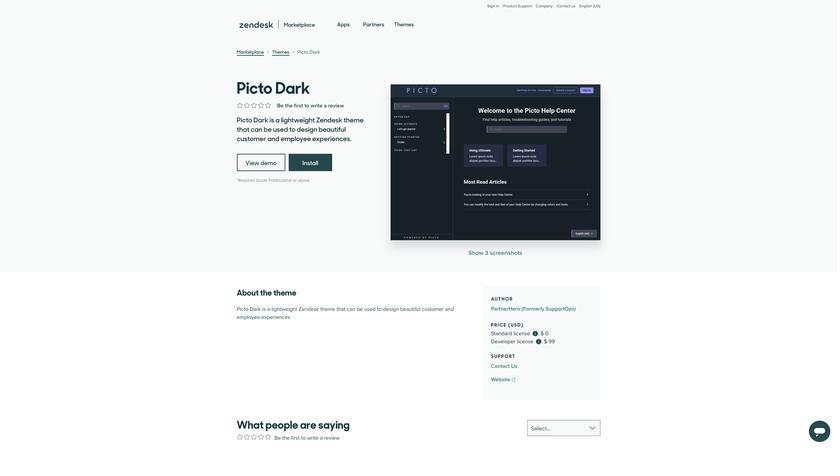 Task type: locate. For each thing, give the bounding box(es) containing it.
us
[[511, 363, 517, 370]]

0
[[545, 331, 548, 337]]

to inside "be the first to write a review" link
[[304, 103, 309, 109]]

0 vertical spatial picto dark is a lightweight zendesk theme that can be used to design beautiful customer and employee experiences.
[[237, 115, 364, 143]]

and
[[267, 134, 279, 143], [445, 306, 454, 313]]

developer
[[491, 339, 515, 345]]

0 horizontal spatial contact
[[491, 363, 510, 370]]

1 horizontal spatial used
[[364, 306, 376, 313]]

themes link right marketplace link
[[272, 48, 289, 56]]

1 vertical spatial license
[[517, 339, 533, 345]]

marketplace
[[237, 48, 264, 55]]

0 vertical spatial theme
[[344, 115, 364, 125]]

is
[[270, 115, 274, 125], [262, 306, 266, 313]]

standard
[[491, 331, 512, 337]]

employee
[[281, 134, 311, 143], [237, 314, 260, 321]]

company
[[536, 4, 553, 9]]

0 vertical spatial contact
[[557, 4, 570, 9]]

license for standard license
[[513, 331, 530, 337]]

be
[[264, 124, 272, 134], [357, 306, 363, 313]]

lightweight down "about the theme"
[[271, 306, 297, 313]]

0 horizontal spatial themes link
[[272, 48, 289, 56]]

:
[[538, 331, 539, 337], [541, 339, 543, 345]]

1 vertical spatial picto dark is a lightweight zendesk theme that can be used to design beautiful customer and employee experiences.
[[237, 306, 454, 321]]

1 vertical spatial be the first to write a review
[[274, 435, 340, 442]]

support right the product
[[518, 4, 532, 9]]

contact up website
[[491, 363, 510, 370]]

zendesk
[[316, 115, 342, 125], [299, 306, 319, 313]]

1 vertical spatial lightweight
[[271, 306, 297, 313]]

1 horizontal spatial customer
[[422, 306, 444, 313]]

1 horizontal spatial experiences.
[[312, 134, 351, 143]]

1 horizontal spatial be
[[357, 306, 363, 313]]

1 horizontal spatial can
[[347, 306, 355, 313]]

write
[[311, 103, 322, 109], [307, 435, 319, 442]]

license
[[513, 331, 530, 337], [517, 339, 533, 345]]

: left 0
[[538, 331, 539, 337]]

1 vertical spatial support
[[491, 353, 516, 360]]

be
[[277, 103, 284, 109], [274, 435, 281, 442]]

experiences. down "about the theme"
[[261, 314, 291, 321]]

people
[[266, 416, 298, 432]]

0 vertical spatial review
[[328, 103, 344, 109]]

contact left us
[[557, 4, 570, 9]]

(formerly
[[522, 306, 544, 313]]

install
[[302, 159, 318, 167]]

$
[[541, 331, 544, 337], [544, 339, 547, 345]]

author
[[491, 295, 513, 302]]

view
[[245, 159, 259, 167]]

what people are saying
[[237, 416, 350, 432]]

partners
[[363, 20, 384, 28]]

: $ 99
[[541, 339, 555, 345]]

0 vertical spatial license
[[513, 331, 530, 337]]

1 horizontal spatial support
[[518, 4, 532, 9]]

partners link
[[363, 15, 384, 34]]

0 horizontal spatial theme
[[273, 286, 296, 298]]

theme
[[344, 115, 364, 125], [273, 286, 296, 298], [320, 306, 335, 313]]

product
[[503, 4, 517, 9]]

first
[[294, 103, 303, 109], [291, 435, 300, 442]]

1 vertical spatial design
[[383, 306, 399, 313]]

about the theme
[[237, 286, 296, 298]]

contact us
[[557, 4, 575, 9]]

sign
[[487, 4, 495, 9]]

0 horizontal spatial beautiful
[[319, 124, 346, 134]]

themes link right the partners link at the left top of the page
[[394, 15, 414, 34]]

0 vertical spatial zendesk
[[316, 115, 342, 125]]

english (us) link
[[579, 4, 600, 15]]

0 vertical spatial customer
[[237, 134, 266, 143]]

experiences.
[[312, 134, 351, 143], [261, 314, 291, 321]]

employee up install button
[[281, 134, 311, 143]]

be inside "be the first to write a review" link
[[277, 103, 284, 109]]

1 horizontal spatial $
[[544, 339, 547, 345]]

beautiful
[[319, 124, 346, 134], [400, 306, 420, 313]]

1 vertical spatial be
[[274, 435, 281, 442]]

1 vertical spatial that
[[337, 306, 345, 313]]

to
[[304, 103, 309, 109], [289, 124, 296, 134], [377, 306, 382, 313], [301, 435, 306, 442]]

0 vertical spatial support
[[518, 4, 532, 9]]

company link
[[536, 4, 553, 15]]

contact inside global-navigation-secondary element
[[557, 4, 570, 9]]

themes
[[394, 20, 414, 28], [272, 48, 289, 55]]

price
[[491, 321, 507, 328]]

1 horizontal spatial themes link
[[394, 15, 414, 34]]

picto
[[297, 49, 308, 55], [237, 75, 272, 98], [237, 115, 252, 125], [237, 306, 248, 313]]

license down (usd)
[[513, 331, 530, 337]]

1 picto dark is a lightweight zendesk theme that can be used to design beautiful customer and employee experiences. from the top
[[237, 115, 364, 143]]

: for : $ 99
[[541, 339, 543, 345]]

0 vertical spatial that
[[237, 124, 249, 134]]

that
[[237, 124, 249, 134], [337, 306, 345, 313]]

1 vertical spatial review
[[324, 435, 340, 442]]

$ left 99
[[544, 339, 547, 345]]

0 horizontal spatial themes
[[272, 48, 289, 55]]

demo
[[260, 159, 277, 167]]

partnerhero
[[491, 306, 520, 313]]

$ for 99
[[544, 339, 547, 345]]

view demo link
[[237, 154, 285, 171]]

1 vertical spatial picto dark
[[237, 75, 310, 98]]

0 horizontal spatial $
[[541, 331, 544, 337]]

0 horizontal spatial is
[[262, 306, 266, 313]]

1 vertical spatial contact
[[491, 363, 510, 370]]

1 horizontal spatial and
[[445, 306, 454, 313]]

1 horizontal spatial design
[[383, 306, 399, 313]]

used
[[273, 124, 288, 134], [364, 306, 376, 313]]

0 horizontal spatial used
[[273, 124, 288, 134]]

0 horizontal spatial support
[[491, 353, 516, 360]]

themes down global-navigation-secondary element
[[394, 20, 414, 28]]

1 vertical spatial used
[[364, 306, 376, 313]]

0 vertical spatial be
[[277, 103, 284, 109]]

design
[[297, 124, 317, 134], [383, 306, 399, 313]]

a
[[324, 103, 327, 109], [275, 115, 280, 125], [267, 306, 270, 313], [320, 435, 323, 442]]

sign in link
[[487, 4, 499, 9]]

picto dark is a lightweight zendesk theme that can be used to design beautiful customer and employee experiences.
[[237, 115, 364, 143], [237, 306, 454, 321]]

1 vertical spatial :
[[541, 339, 543, 345]]

license down standard license
[[517, 339, 533, 345]]

employee down about
[[237, 314, 260, 321]]

contact for contact us
[[491, 363, 510, 370]]

1 vertical spatial experiences.
[[261, 314, 291, 321]]

$ left 0
[[541, 331, 544, 337]]

english (us)
[[579, 4, 600, 9]]

0 vertical spatial themes link
[[394, 15, 414, 34]]

experiences. up install button
[[312, 134, 351, 143]]

contact us link
[[491, 363, 592, 371]]

support up "contact us"
[[491, 353, 516, 360]]

0 vertical spatial is
[[270, 115, 274, 125]]

(usd)
[[508, 321, 524, 328]]

apps link
[[337, 15, 350, 34]]

0 vertical spatial and
[[267, 134, 279, 143]]

license for developer license
[[517, 339, 533, 345]]

us
[[571, 4, 575, 9]]

: for : $ 0
[[538, 331, 539, 337]]

support
[[518, 4, 532, 9], [491, 353, 516, 360]]

0 vertical spatial themes
[[394, 20, 414, 28]]

review
[[328, 103, 344, 109], [324, 435, 340, 442]]

0 vertical spatial design
[[297, 124, 317, 134]]

1 vertical spatial can
[[347, 306, 355, 313]]

contact
[[557, 4, 570, 9], [491, 363, 510, 370]]

: down the : $ 0
[[541, 339, 543, 345]]

0 vertical spatial :
[[538, 331, 539, 337]]

0 horizontal spatial can
[[251, 124, 262, 134]]

0 vertical spatial $
[[541, 331, 544, 337]]

apps
[[337, 20, 350, 28]]

about
[[237, 286, 259, 298]]

0 horizontal spatial customer
[[237, 134, 266, 143]]

show 3 screenshots link
[[468, 250, 522, 257]]

dark
[[309, 49, 320, 55], [275, 75, 310, 98], [253, 115, 268, 125], [250, 306, 261, 313]]

can
[[251, 124, 262, 134], [347, 306, 355, 313]]

lightweight
[[281, 115, 315, 125], [271, 306, 297, 313]]

themes right marketplace
[[272, 48, 289, 55]]

0 vertical spatial employee
[[281, 134, 311, 143]]

2 vertical spatial theme
[[320, 306, 335, 313]]

0 horizontal spatial experiences.
[[261, 314, 291, 321]]

1 vertical spatial themes link
[[272, 48, 289, 56]]

1 horizontal spatial theme
[[320, 306, 335, 313]]

lightweight down "be the first to write a review" link
[[281, 115, 315, 125]]

show
[[468, 250, 483, 257]]

*requires
[[237, 178, 255, 183]]

1 horizontal spatial that
[[337, 306, 345, 313]]

picto dark
[[297, 49, 320, 55], [237, 75, 310, 98]]

0 horizontal spatial employee
[[237, 314, 260, 321]]

2 horizontal spatial theme
[[344, 115, 364, 125]]

in
[[496, 4, 499, 9]]

are
[[300, 416, 316, 432]]

1 horizontal spatial :
[[541, 339, 543, 345]]

1 horizontal spatial contact
[[557, 4, 570, 9]]

themes link
[[394, 15, 414, 34], [272, 48, 289, 56]]

1 vertical spatial employee
[[237, 314, 260, 321]]

the
[[285, 103, 293, 109], [260, 286, 272, 298], [282, 435, 290, 442]]

1 horizontal spatial themes
[[394, 20, 414, 28]]

install button
[[289, 154, 332, 171]]

0 vertical spatial be
[[264, 124, 272, 134]]

1 vertical spatial beautiful
[[400, 306, 420, 313]]

1 vertical spatial zendesk
[[299, 306, 319, 313]]

1 vertical spatial $
[[544, 339, 547, 345]]

0 horizontal spatial :
[[538, 331, 539, 337]]

be the first to write a review
[[277, 103, 344, 109], [274, 435, 340, 442]]



Task type: describe. For each thing, give the bounding box(es) containing it.
support inside global-navigation-secondary element
[[518, 4, 532, 9]]

guide
[[256, 178, 267, 183]]

0 vertical spatial first
[[294, 103, 303, 109]]

be the first to write a review link
[[277, 102, 344, 110]]

saying
[[318, 416, 350, 432]]

3
[[485, 250, 488, 257]]

0 vertical spatial lightweight
[[281, 115, 315, 125]]

*requires guide professional or above
[[237, 178, 310, 183]]

0 vertical spatial be the first to write a review
[[277, 103, 344, 109]]

developer license
[[491, 339, 533, 345]]

0 horizontal spatial be
[[264, 124, 272, 134]]

: $ 0
[[538, 331, 548, 337]]

screenshots
[[490, 250, 522, 257]]

0 vertical spatial the
[[285, 103, 293, 109]]

0 vertical spatial write
[[311, 103, 322, 109]]

or
[[293, 178, 297, 183]]

1 vertical spatial the
[[260, 286, 272, 298]]

contact us link
[[557, 4, 575, 9]]

2 vertical spatial the
[[282, 435, 290, 442]]

0 horizontal spatial that
[[237, 124, 249, 134]]

above
[[298, 178, 310, 183]]

0 vertical spatial beautiful
[[319, 124, 346, 134]]

marketplace link
[[237, 48, 264, 56]]

1 horizontal spatial employee
[[281, 134, 311, 143]]

standard license
[[491, 331, 530, 337]]

99
[[549, 339, 555, 345]]

1 vertical spatial themes
[[272, 48, 289, 55]]

1 vertical spatial theme
[[273, 286, 296, 298]]

global-navigation-secondary element
[[237, 0, 600, 15]]

0 vertical spatial picto dark
[[297, 49, 320, 55]]

2 picto dark is a lightweight zendesk theme that can be used to design beautiful customer and employee experiences. from the top
[[237, 306, 454, 321]]

partnerhero (formerly supportops) link
[[491, 305, 592, 313]]

what
[[237, 416, 264, 432]]

website link
[[491, 376, 592, 384]]

0 vertical spatial experiences.
[[312, 134, 351, 143]]

1 vertical spatial is
[[262, 306, 266, 313]]

product support link
[[503, 4, 532, 9]]

professional
[[269, 178, 292, 183]]

1 horizontal spatial beautiful
[[400, 306, 420, 313]]

0 vertical spatial used
[[273, 124, 288, 134]]

0 horizontal spatial design
[[297, 124, 317, 134]]

1 vertical spatial customer
[[422, 306, 444, 313]]

partnerhero (formerly supportops)
[[491, 306, 576, 313]]

supportops)
[[546, 306, 576, 313]]

product support
[[503, 4, 532, 9]]

show 3 screenshots
[[468, 250, 522, 257]]

english
[[579, 4, 592, 9]]

price (usd)
[[491, 321, 524, 328]]

1 horizontal spatial is
[[270, 115, 274, 125]]

view demo
[[245, 159, 277, 167]]

1 vertical spatial be
[[357, 306, 363, 313]]

contact for contact us
[[557, 4, 570, 9]]

$ for 0
[[541, 331, 544, 337]]

sign in
[[487, 4, 499, 9]]

(us)
[[593, 4, 600, 9]]

1 vertical spatial and
[[445, 306, 454, 313]]

0 horizontal spatial and
[[267, 134, 279, 143]]

0 vertical spatial can
[[251, 124, 262, 134]]

1 vertical spatial first
[[291, 435, 300, 442]]

contact us
[[491, 363, 517, 370]]

website
[[491, 377, 510, 383]]

1 vertical spatial write
[[307, 435, 319, 442]]

zendesk image
[[239, 21, 273, 28]]



Task type: vqa. For each thing, say whether or not it's contained in the screenshot.
bottom Themes link
yes



